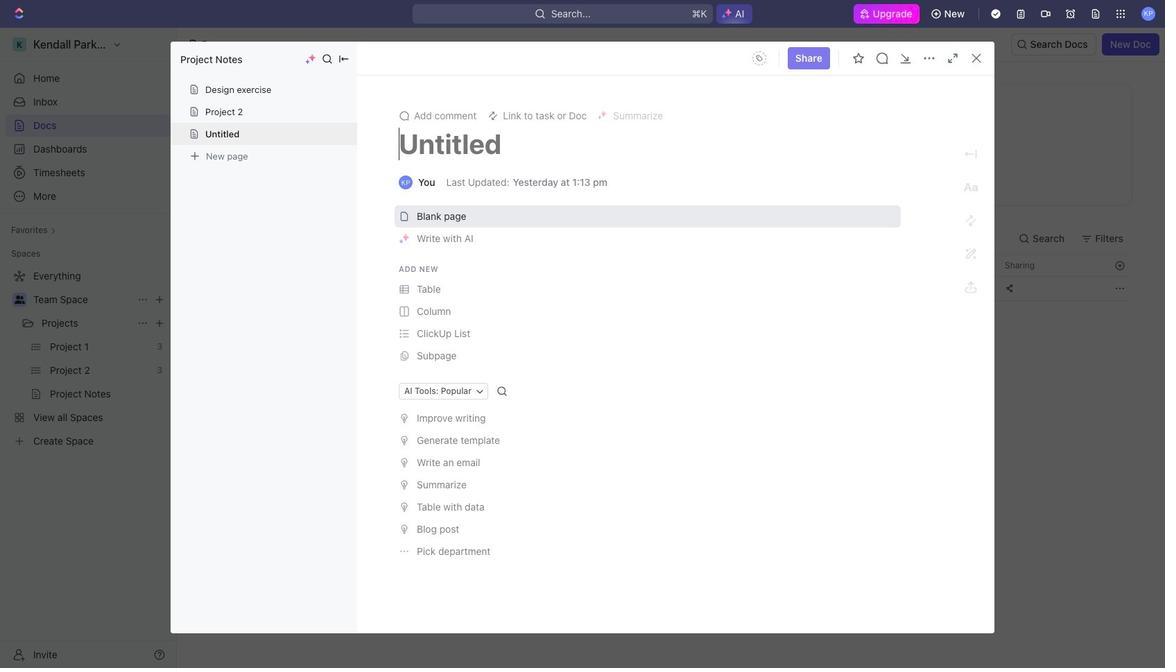 Task type: describe. For each thing, give the bounding box(es) containing it.
tree inside sidebar navigation
[[6, 265, 171, 452]]

dropdown menu image
[[749, 47, 771, 69]]

1 row from the top
[[210, 255, 1133, 277]]



Task type: locate. For each thing, give the bounding box(es) containing it.
no favorited docs image
[[644, 116, 699, 171]]

2 row from the top
[[210, 276, 1133, 301]]

tab list
[[210, 222, 554, 255]]

tree
[[6, 265, 171, 452]]

sidebar navigation
[[0, 28, 177, 668]]

row
[[210, 255, 1133, 277], [210, 276, 1133, 301]]

cell
[[886, 277, 997, 301]]

title text field
[[399, 127, 897, 160]]

user group image
[[14, 296, 25, 304]]

table
[[210, 255, 1133, 301]]



Task type: vqa. For each thing, say whether or not it's contained in the screenshot.
1st row from the bottom
yes



